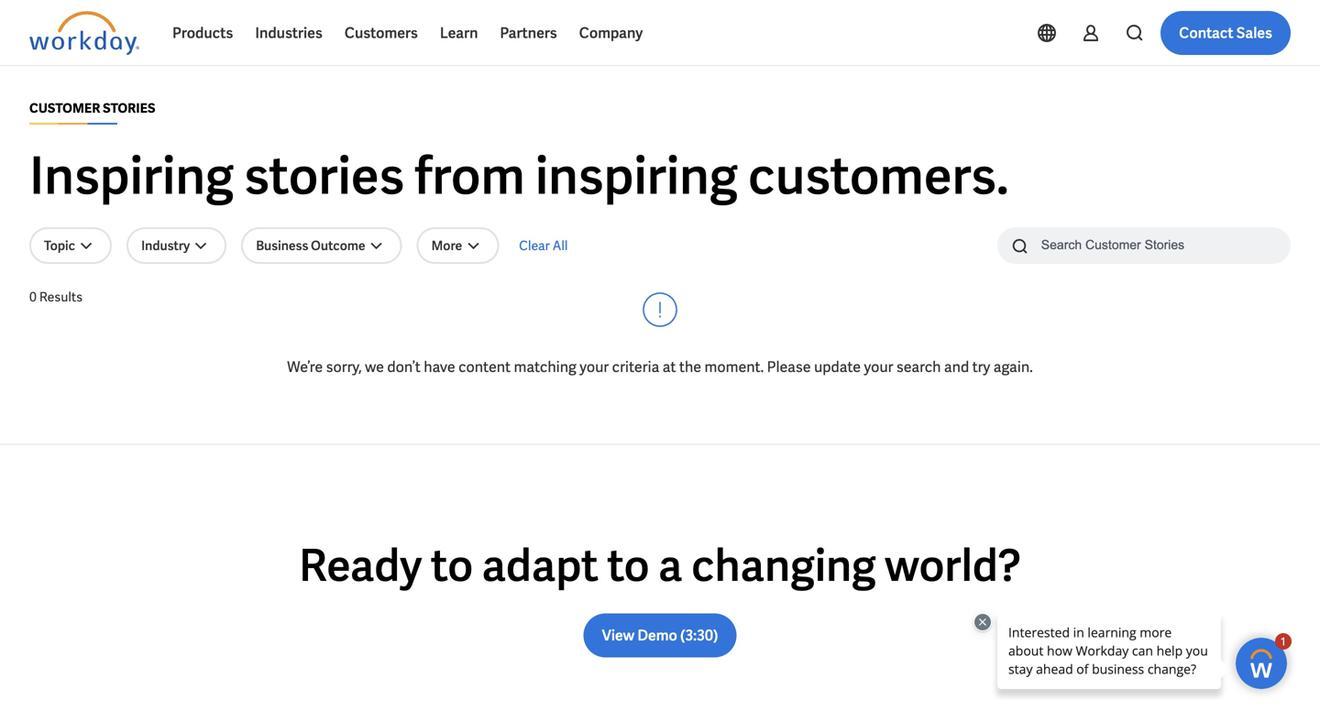 Task type: locate. For each thing, give the bounding box(es) containing it.
inspiring
[[535, 143, 738, 210]]

contact sales
[[1180, 23, 1273, 43]]

your left search
[[865, 358, 894, 377]]

ready
[[299, 537, 422, 595]]

we're sorry, we don't have content matching your criteria at the moment. please update your search and try again.
[[287, 358, 1033, 377]]

partners button
[[489, 11, 568, 55]]

business outcome
[[256, 238, 366, 254]]

contact sales link
[[1161, 11, 1291, 55]]

clear
[[519, 238, 550, 254]]

try
[[973, 358, 991, 377]]

Search Customer Stories text field
[[1031, 229, 1256, 261]]

a
[[659, 537, 683, 595]]

0 horizontal spatial to
[[431, 537, 473, 595]]

partners
[[500, 23, 557, 43]]

to
[[431, 537, 473, 595], [608, 537, 650, 595]]

learn
[[440, 23, 478, 43]]

customer
[[29, 100, 100, 116]]

your
[[580, 358, 609, 377], [865, 358, 894, 377]]

your left criteria
[[580, 358, 609, 377]]

industries button
[[244, 11, 334, 55]]

inspiring stories from inspiring customers.
[[29, 143, 1009, 210]]

criteria
[[612, 358, 660, 377]]

customer stories
[[29, 100, 155, 116]]

1 your from the left
[[580, 358, 609, 377]]

content
[[459, 358, 511, 377]]

industry button
[[127, 227, 227, 264]]

2 your from the left
[[865, 358, 894, 377]]

customers
[[345, 23, 418, 43]]

world?
[[885, 537, 1022, 595]]

1 horizontal spatial to
[[608, 537, 650, 595]]

to left adapt at left
[[431, 537, 473, 595]]

industries
[[255, 23, 323, 43]]

outcome
[[311, 238, 366, 254]]

stories
[[244, 143, 405, 210]]

matching
[[514, 358, 577, 377]]

0 results
[[29, 289, 83, 305]]

company button
[[568, 11, 654, 55]]

clear all
[[519, 238, 568, 254]]

view
[[602, 626, 635, 646]]

to left a
[[608, 537, 650, 595]]

please
[[767, 358, 811, 377]]

view demo (3:30) link
[[584, 614, 737, 658]]

1 to from the left
[[431, 537, 473, 595]]

inspiring
[[29, 143, 234, 210]]

go to the homepage image
[[29, 11, 139, 55]]

1 horizontal spatial your
[[865, 358, 894, 377]]

0 horizontal spatial your
[[580, 358, 609, 377]]

business
[[256, 238, 309, 254]]

2 to from the left
[[608, 537, 650, 595]]

we
[[365, 358, 384, 377]]

from
[[415, 143, 525, 210]]



Task type: describe. For each thing, give the bounding box(es) containing it.
results
[[39, 289, 83, 305]]

we're
[[287, 358, 323, 377]]

0
[[29, 289, 37, 305]]

view demo (3:30)
[[602, 626, 719, 646]]

topic button
[[29, 227, 112, 264]]

products
[[172, 23, 233, 43]]

ready to adapt to a changing world?
[[299, 537, 1022, 595]]

and
[[945, 358, 970, 377]]

topic
[[44, 238, 75, 254]]

more
[[432, 238, 463, 254]]

have
[[424, 358, 456, 377]]

more button
[[417, 227, 499, 264]]

(3:30)
[[681, 626, 719, 646]]

sales
[[1237, 23, 1273, 43]]

search
[[897, 358, 942, 377]]

again.
[[994, 358, 1033, 377]]

don't
[[387, 358, 421, 377]]

demo
[[638, 626, 678, 646]]

industry
[[141, 238, 190, 254]]

stories
[[103, 100, 155, 116]]

contact
[[1180, 23, 1234, 43]]

the
[[680, 358, 702, 377]]

clear all button
[[514, 227, 574, 264]]

business outcome button
[[241, 227, 402, 264]]

moment.
[[705, 358, 764, 377]]

customers button
[[334, 11, 429, 55]]

sorry,
[[326, 358, 362, 377]]

company
[[579, 23, 643, 43]]

changing
[[692, 537, 877, 595]]

all
[[553, 238, 568, 254]]

at
[[663, 358, 676, 377]]

update
[[814, 358, 861, 377]]

products button
[[161, 11, 244, 55]]

customers.
[[748, 143, 1009, 210]]

adapt
[[482, 537, 599, 595]]

learn button
[[429, 11, 489, 55]]



Task type: vqa. For each thing, say whether or not it's contained in the screenshot.
the insight
no



